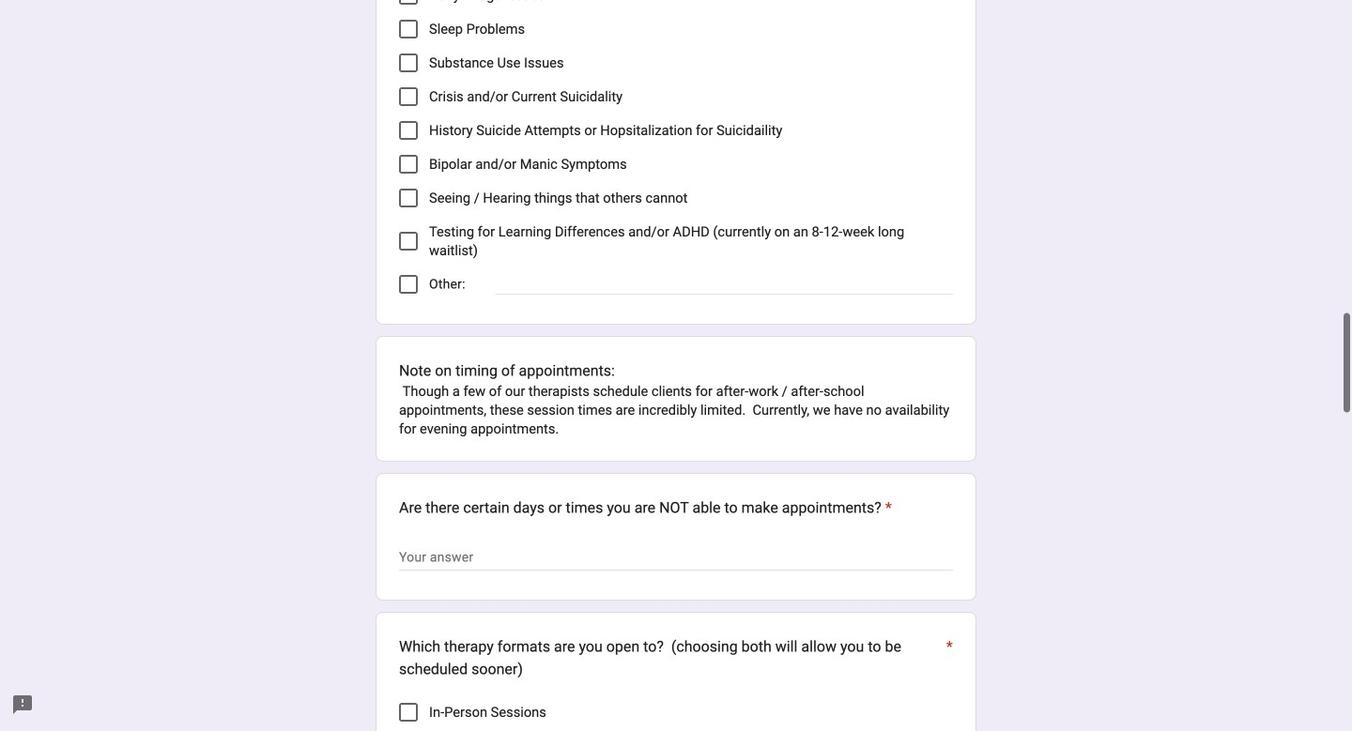 Task type: locate. For each thing, give the bounding box(es) containing it.
Bipolar and/or Manic Symptoms checkbox
[[399, 155, 418, 174]]

body image issues image
[[401, 0, 416, 3]]

list
[[399, 0, 953, 302]]

heading
[[399, 360, 953, 382], [399, 497, 892, 519], [399, 636, 953, 681]]

1 vertical spatial heading
[[399, 497, 892, 519]]

2 vertical spatial heading
[[399, 636, 953, 681]]

in-person sessions image
[[401, 705, 416, 720]]

2 heading from the top
[[399, 497, 892, 519]]

other: image
[[401, 277, 416, 292]]

Crisis and/or Current Suicidality checkbox
[[399, 88, 418, 106]]

Other: checkbox
[[399, 275, 418, 294]]

Your answer text field
[[399, 548, 953, 570]]

required question element for second heading from the bottom
[[882, 497, 892, 519]]

list item
[[376, 336, 977, 462]]

required question element
[[882, 497, 892, 519], [943, 636, 953, 681]]

1 heading from the top
[[399, 360, 953, 382]]

sleep problems image
[[401, 22, 416, 37]]

3 heading from the top
[[399, 636, 953, 681]]

seeing / hearing things that others cannot image
[[401, 191, 416, 206]]

In-Person Sessions checkbox
[[399, 704, 418, 722]]

0 horizontal spatial required question element
[[882, 497, 892, 519]]

1 horizontal spatial required question element
[[943, 636, 953, 681]]

0 vertical spatial required question element
[[882, 497, 892, 519]]

Testing for Learning Differences and/or ADHD (currently on an 8-12-week long waitlist) checkbox
[[399, 232, 418, 251]]

1 vertical spatial required question element
[[943, 636, 953, 681]]

0 vertical spatial heading
[[399, 360, 953, 382]]

Other response text field
[[496, 273, 953, 294]]

crisis and/or current suicidality image
[[401, 89, 416, 104]]



Task type: vqa. For each thing, say whether or not it's contained in the screenshot.
Substance Use Issues checkbox
yes



Task type: describe. For each thing, give the bounding box(es) containing it.
Body Image Issues checkbox
[[399, 0, 418, 5]]

testing for learning differences and/or adhd (currently on an 8-12-week long waitlist) image
[[401, 234, 416, 249]]

Seeing / Hearing things that others cannot checkbox
[[399, 189, 418, 208]]

history suicide attempts or hopsitalization for suicidaility image
[[401, 123, 416, 138]]

bipolar and/or manic symptoms image
[[401, 157, 416, 172]]

Sleep Problems checkbox
[[399, 20, 418, 39]]

Substance Use Issues checkbox
[[399, 54, 418, 72]]

substance use issues image
[[401, 56, 416, 71]]

History Suicide Attempts or Hopsitalization for Suicidaility checkbox
[[399, 121, 418, 140]]

required question element for first heading from the bottom
[[943, 636, 953, 681]]

report a problem to google image
[[11, 694, 34, 717]]



